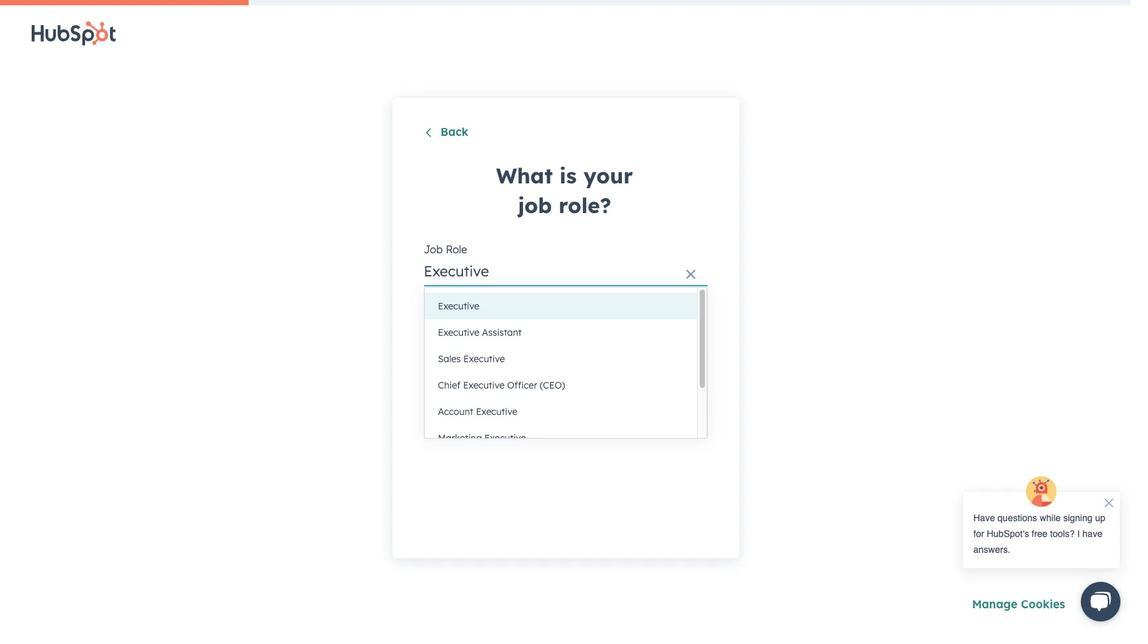 Task type: locate. For each thing, give the bounding box(es) containing it.
manage
[[973, 597, 1018, 611]]

assistant
[[482, 327, 522, 338]]

job
[[424, 243, 443, 256]]

can't find your role? choose the closest possible match.
[[424, 293, 666, 304]]

your for find
[[469, 293, 488, 304]]

0 vertical spatial role?
[[559, 192, 612, 219]]

your right 'is'
[[584, 163, 633, 189]]

1 horizontal spatial role?
[[559, 192, 612, 219]]

1 vertical spatial role?
[[491, 293, 511, 304]]

job role
[[424, 243, 467, 256]]

role? left choose at the left top of page
[[491, 293, 511, 304]]

0 horizontal spatial your
[[469, 293, 488, 304]]

executive up the account executive
[[463, 379, 505, 391]]

executive down chief executive officer (ceo)
[[476, 406, 518, 418]]

your for is
[[584, 163, 633, 189]]

the
[[549, 293, 563, 304]]

executive for sales
[[464, 353, 505, 365]]

role? down 'is'
[[559, 192, 612, 219]]

match.
[[636, 293, 666, 304]]

possible
[[598, 293, 633, 304]]

your right find
[[469, 293, 488, 304]]

what
[[496, 163, 553, 189]]

role
[[446, 243, 467, 256]]

1 vertical spatial your
[[469, 293, 488, 304]]

back
[[441, 125, 469, 139]]

marketing executive button
[[425, 425, 697, 451]]

account executive
[[438, 406, 518, 418]]

0 vertical spatial your
[[584, 163, 633, 189]]

your
[[584, 163, 633, 189], [469, 293, 488, 304]]

officer
[[507, 379, 538, 391]]

executive down the account executive
[[485, 432, 526, 444]]

closest
[[565, 293, 595, 304]]

1 horizontal spatial your
[[584, 163, 633, 189]]

marketing executive
[[438, 432, 526, 444]]

executive for marketing
[[485, 432, 526, 444]]

executive down executive assistant at the left bottom
[[464, 353, 505, 365]]

can't
[[424, 293, 447, 304]]

chat widget region
[[950, 475, 1132, 632]]

list box
[[425, 288, 707, 451]]

executive for chief
[[463, 379, 505, 391]]

chief executive officer (ceo)
[[438, 379, 565, 391]]

sales executive button
[[425, 346, 697, 372]]

your inside what is your job role?
[[584, 163, 633, 189]]

role?
[[559, 192, 612, 219], [491, 293, 511, 304]]

executive
[[438, 300, 480, 312], [438, 327, 480, 338], [464, 353, 505, 365], [463, 379, 505, 391], [476, 406, 518, 418], [485, 432, 526, 444]]

executive up 'sales'
[[438, 327, 480, 338]]



Task type: describe. For each thing, give the bounding box(es) containing it.
sales
[[438, 353, 461, 365]]

cookies
[[1021, 597, 1066, 611]]

job
[[518, 192, 552, 219]]

role? inside what is your job role?
[[559, 192, 612, 219]]

choose
[[514, 293, 546, 304]]

clear input image
[[686, 270, 696, 281]]

executive assistant
[[438, 327, 522, 338]]

is
[[560, 163, 577, 189]]

executive button
[[425, 293, 697, 319]]

sales executive
[[438, 353, 505, 365]]

Search search field
[[424, 260, 708, 287]]

manage cookies
[[973, 597, 1066, 611]]

executive assistant button
[[425, 319, 697, 346]]

what is your job role?
[[496, 163, 633, 219]]

account
[[438, 406, 474, 418]]

manage cookies link
[[973, 597, 1066, 611]]

executive up executive assistant at the left bottom
[[438, 300, 480, 312]]

hubspot image
[[32, 21, 116, 45]]

chief
[[438, 379, 461, 391]]

0 horizontal spatial role?
[[491, 293, 511, 304]]

find
[[449, 293, 466, 304]]

back button
[[424, 125, 469, 141]]

account executive button
[[425, 399, 697, 425]]

chief executive officer (ceo) button
[[425, 372, 697, 399]]

executive for account
[[476, 406, 518, 418]]

list box containing executive
[[425, 288, 707, 451]]

marketing
[[438, 432, 482, 444]]

step 2 of 8 progress bar
[[0, 0, 249, 5]]

(ceo)
[[540, 379, 565, 391]]



Task type: vqa. For each thing, say whether or not it's contained in the screenshot.
The Is
yes



